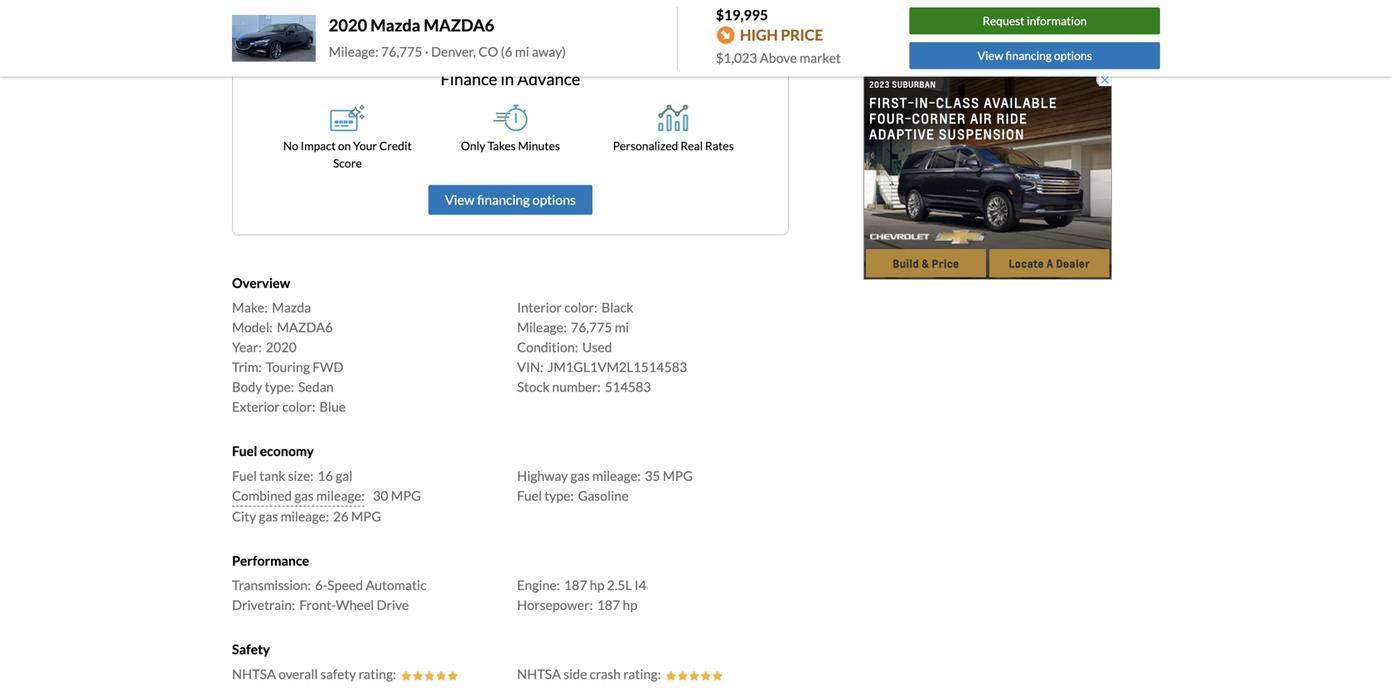 Task type: vqa. For each thing, say whether or not it's contained in the screenshot.
$19,995
yes



Task type: locate. For each thing, give the bounding box(es) containing it.
76,775 left ·
[[381, 43, 422, 60]]

front-
[[299, 598, 336, 614]]

0 horizontal spatial financing
[[477, 192, 530, 208]]

rating: for nhtsa overall safety rating:
[[359, 667, 396, 683]]

fuel left economy
[[232, 444, 257, 460]]

1 horizontal spatial nhtsa
[[517, 667, 561, 683]]

mazda
[[370, 15, 420, 35], [272, 300, 311, 316]]

mazda6 up touring
[[277, 320, 333, 336]]

0 vertical spatial type:
[[265, 379, 294, 395]]

1 horizontal spatial mi
[[615, 320, 629, 336]]

2 vertical spatial fuel
[[517, 488, 542, 504]]

view
[[978, 48, 1003, 63], [445, 192, 475, 208]]

2.5l
[[607, 578, 632, 594]]

2 vertical spatial mileage:
[[281, 509, 329, 525]]

2 horizontal spatial mpg
[[663, 468, 693, 484]]

mi inside interior color: black mileage: 76,775 mi condition: used vin: jm1gl1vm2l1514583 stock number: 514583
[[615, 320, 629, 336]]

crash
[[590, 667, 621, 683]]

transmission:
[[232, 578, 311, 594]]

away)
[[532, 43, 566, 60]]

mpg right 35
[[663, 468, 693, 484]]

0 vertical spatial view financing options
[[978, 48, 1092, 63]]

0 vertical spatial mileage:
[[592, 468, 641, 484]]

make: mazda model: mazda6 year: 2020 trim: touring fwd body type: sedan exterior color: blue
[[232, 300, 346, 415]]

fuel up combined
[[232, 468, 257, 484]]

fuel inside highway gas mileage: 35 mpg fuel type: gasoline
[[517, 488, 542, 504]]

nhtsa for nhtsa side crash rating:
[[517, 667, 561, 683]]

2 vertical spatial gas
[[259, 509, 278, 525]]

76,775
[[381, 43, 422, 60], [571, 320, 612, 336]]

type: inside highway gas mileage: 35 mpg fuel type: gasoline
[[545, 488, 574, 504]]

hp left 2.5l
[[590, 578, 605, 594]]

1 vertical spatial mileage:
[[316, 488, 365, 504]]

76,775 for mazda
[[381, 43, 422, 60]]

rating: right safety
[[359, 667, 396, 683]]

mileage: inside interior color: black mileage: 76,775 mi condition: used vin: jm1gl1vm2l1514583 stock number: 514583
[[517, 320, 567, 336]]

only takes minutes
[[461, 139, 560, 153]]

mi
[[515, 43, 529, 60], [615, 320, 629, 336]]

76,775 up used
[[571, 320, 612, 336]]

0 horizontal spatial view financing options button
[[428, 185, 593, 215]]

trim:
[[232, 359, 262, 376]]

city
[[232, 509, 256, 525]]

options down the 'information'
[[1054, 48, 1092, 63]]

1 horizontal spatial hp
[[623, 598, 638, 614]]

overview
[[232, 275, 290, 291]]

rating: for nhtsa side crash rating:
[[623, 667, 661, 683]]

187
[[564, 578, 587, 594], [597, 598, 620, 614]]

options down minutes
[[532, 192, 576, 208]]

view financing options down the request information button
[[978, 48, 1092, 63]]

1 horizontal spatial options
[[1054, 48, 1092, 63]]

0 horizontal spatial rating:
[[359, 667, 396, 683]]

1 vertical spatial mi
[[615, 320, 629, 336]]

0 horizontal spatial mazda6
[[277, 320, 333, 336]]

view financing options down only takes minutes
[[445, 192, 576, 208]]

co
[[479, 43, 498, 60]]

0 horizontal spatial 76,775
[[381, 43, 422, 60]]

0 vertical spatial fuel
[[232, 444, 257, 460]]

1 horizontal spatial mazda
[[370, 15, 420, 35]]

0 horizontal spatial mi
[[515, 43, 529, 60]]

0 vertical spatial mazda
[[370, 15, 420, 35]]

1 horizontal spatial view financing options button
[[910, 42, 1160, 69]]

mileage: left 26
[[281, 509, 329, 525]]

1 horizontal spatial gas
[[294, 488, 314, 504]]

1 vertical spatial view
[[445, 192, 475, 208]]

options
[[1054, 48, 1092, 63], [532, 192, 576, 208]]

1 vertical spatial view financing options button
[[428, 185, 593, 215]]

type: down touring
[[265, 379, 294, 395]]

on
[[338, 139, 351, 153]]

$1,023
[[716, 50, 757, 66]]

price
[[781, 26, 823, 44]]

fwd
[[313, 359, 344, 376]]

hp down i4
[[623, 598, 638, 614]]

hp
[[590, 578, 605, 594], [623, 598, 638, 614]]

0 horizontal spatial options
[[532, 192, 576, 208]]

0 vertical spatial gas
[[571, 468, 590, 484]]

mazda inside 2020 mazda mazda6 mileage: 76,775 · denver, co (6 mi away)
[[370, 15, 420, 35]]

0 horizontal spatial 2020
[[266, 340, 297, 356]]

highway gas mileage: 35 mpg fuel type: gasoline
[[517, 468, 693, 504]]

vin:
[[517, 359, 544, 376]]

automatic
[[366, 578, 427, 594]]

view down request
[[978, 48, 1003, 63]]

2 rating: from the left
[[623, 667, 661, 683]]

2020 inside make: mazda model: mazda6 year: 2020 trim: touring fwd body type: sedan exterior color: blue
[[266, 340, 297, 356]]

1 horizontal spatial mpg
[[391, 488, 421, 504]]

mi right (6
[[515, 43, 529, 60]]

mileage: inside highway gas mileage: 35 mpg fuel type: gasoline
[[592, 468, 641, 484]]

26
[[333, 509, 349, 525]]

gas down combined
[[259, 509, 278, 525]]

view financing options button down only takes minutes
[[428, 185, 593, 215]]

wheel
[[336, 598, 374, 614]]

1 vertical spatial color:
[[282, 399, 315, 415]]

mi down black
[[615, 320, 629, 336]]

condition:
[[517, 340, 578, 356]]

mpg right 30
[[391, 488, 421, 504]]

financing down takes
[[477, 192, 530, 208]]

2 horizontal spatial gas
[[571, 468, 590, 484]]

0 vertical spatial view financing options button
[[910, 42, 1160, 69]]

no impact on your credit score
[[283, 139, 412, 170]]

$1,023 above market
[[716, 50, 841, 66]]

0 vertical spatial hp
[[590, 578, 605, 594]]

rating: right crash
[[623, 667, 661, 683]]

1 horizontal spatial view
[[978, 48, 1003, 63]]

1 horizontal spatial 187
[[597, 598, 620, 614]]

0 vertical spatial mi
[[515, 43, 529, 60]]

0 horizontal spatial nhtsa
[[232, 667, 276, 683]]

financing down the request information button
[[1006, 48, 1052, 63]]

0 vertical spatial options
[[1054, 48, 1092, 63]]

1 vertical spatial mazda
[[272, 300, 311, 316]]

0 horizontal spatial 187
[[564, 578, 587, 594]]

mazda for model:
[[272, 300, 311, 316]]

nhtsa left side
[[517, 667, 561, 683]]

request
[[983, 14, 1025, 28]]

1 vertical spatial type:
[[545, 488, 574, 504]]

fuel down "highway"
[[517, 488, 542, 504]]

color:
[[564, 300, 597, 316], [282, 399, 315, 415]]

2020 mazda mazda6 mileage: 76,775 · denver, co (6 mi away)
[[329, 15, 566, 60]]

0 horizontal spatial color:
[[282, 399, 315, 415]]

1 horizontal spatial 2020
[[329, 15, 367, 35]]

1 horizontal spatial mazda6
[[424, 15, 494, 35]]

76,775 inside 2020 mazda mazda6 mileage: 76,775 · denver, co (6 mi away)
[[381, 43, 422, 60]]

advertisement region
[[864, 73, 1112, 280]]

0 horizontal spatial mazda
[[272, 300, 311, 316]]

mileage: down interior
[[517, 320, 567, 336]]

2020 right "2020 mazda mazda6" image
[[329, 15, 367, 35]]

highway
[[517, 468, 568, 484]]

mileage:
[[592, 468, 641, 484], [316, 488, 365, 504], [281, 509, 329, 525]]

rating:
[[359, 667, 396, 683], [623, 667, 661, 683]]

mpg
[[663, 468, 693, 484], [391, 488, 421, 504], [351, 509, 381, 525]]

touring
[[266, 359, 310, 376]]

1 horizontal spatial 76,775
[[571, 320, 612, 336]]

0 horizontal spatial mpg
[[351, 509, 381, 525]]

0 horizontal spatial view
[[445, 192, 475, 208]]

view financing options button down the request information button
[[910, 42, 1160, 69]]

1 nhtsa from the left
[[232, 667, 276, 683]]

0 vertical spatial 76,775
[[381, 43, 422, 60]]

blue
[[319, 399, 346, 415]]

76,775 inside interior color: black mileage: 76,775 mi condition: used vin: jm1gl1vm2l1514583 stock number: 514583
[[571, 320, 612, 336]]

fuel inside "fuel tank size: 16 gal combined gas mileage: 30 mpg city gas mileage: 26 mpg"
[[232, 468, 257, 484]]

gas up gasoline
[[571, 468, 590, 484]]

drivetrain:
[[232, 598, 295, 614]]

1 rating: from the left
[[359, 667, 396, 683]]

1 horizontal spatial mileage:
[[517, 320, 567, 336]]

gasoline
[[578, 488, 629, 504]]

187 down 2.5l
[[597, 598, 620, 614]]

0 horizontal spatial hp
[[590, 578, 605, 594]]

mazda6 inside 2020 mazda mazda6 mileage: 76,775 · denver, co (6 mi away)
[[424, 15, 494, 35]]

mazda6 up denver,
[[424, 15, 494, 35]]

1 vertical spatial gas
[[294, 488, 314, 504]]

0 horizontal spatial view financing options
[[445, 192, 576, 208]]

1 horizontal spatial type:
[[545, 488, 574, 504]]

1 vertical spatial 76,775
[[571, 320, 612, 336]]

1 horizontal spatial rating:
[[623, 667, 661, 683]]

black
[[602, 300, 633, 316]]

1 vertical spatial financing
[[477, 192, 530, 208]]

1 vertical spatial mileage:
[[517, 320, 567, 336]]

0 horizontal spatial mileage:
[[329, 43, 379, 60]]

view financing options
[[978, 48, 1092, 63], [445, 192, 576, 208]]

0 vertical spatial color:
[[564, 300, 597, 316]]

gas
[[571, 468, 590, 484], [294, 488, 314, 504], [259, 509, 278, 525]]

color: down sedan at the left bottom of page
[[282, 399, 315, 415]]

0 horizontal spatial type:
[[265, 379, 294, 395]]

nhtsa
[[232, 667, 276, 683], [517, 667, 561, 683]]

finance in advance
[[441, 69, 580, 89]]

1 horizontal spatial financing
[[1006, 48, 1052, 63]]

financing
[[1006, 48, 1052, 63], [477, 192, 530, 208]]

interior color: black mileage: 76,775 mi condition: used vin: jm1gl1vm2l1514583 stock number: 514583
[[517, 300, 687, 395]]

mileage:
[[329, 43, 379, 60], [517, 320, 567, 336]]

1 vertical spatial mazda6
[[277, 320, 333, 336]]

interior
[[517, 300, 562, 316]]

1 vertical spatial fuel
[[232, 468, 257, 484]]

view down only
[[445, 192, 475, 208]]

rates
[[705, 139, 734, 153]]

personalized
[[613, 139, 678, 153]]

market
[[800, 50, 841, 66]]

2 nhtsa from the left
[[517, 667, 561, 683]]

takes
[[488, 139, 516, 153]]

mpg right 26
[[351, 509, 381, 525]]

only
[[461, 139, 486, 153]]

view financing options button
[[910, 42, 1160, 69], [428, 185, 593, 215]]

mileage: inside 2020 mazda mazda6 mileage: 76,775 · denver, co (6 mi away)
[[329, 43, 379, 60]]

finance
[[441, 69, 497, 89]]

mileage: left ·
[[329, 43, 379, 60]]

type: down "highway"
[[545, 488, 574, 504]]

1 vertical spatial 2020
[[266, 340, 297, 356]]

2020 up touring
[[266, 340, 297, 356]]

187 up "horsepower:"
[[564, 578, 587, 594]]

0 vertical spatial 2020
[[329, 15, 367, 35]]

gas down size:
[[294, 488, 314, 504]]

1 vertical spatial view financing options
[[445, 192, 576, 208]]

nhtsa down safety
[[232, 667, 276, 683]]

0 vertical spatial mpg
[[663, 468, 693, 484]]

request information button
[[910, 8, 1160, 35]]

0 vertical spatial mileage:
[[329, 43, 379, 60]]

fuel
[[232, 444, 257, 460], [232, 468, 257, 484], [517, 488, 542, 504]]

mileage: down gal
[[316, 488, 365, 504]]

2020 mazda mazda6 image
[[232, 15, 316, 62]]

your
[[353, 139, 377, 153]]

mileage: up gasoline
[[592, 468, 641, 484]]

0 vertical spatial mazda6
[[424, 15, 494, 35]]

color: left black
[[564, 300, 597, 316]]

0 horizontal spatial gas
[[259, 509, 278, 525]]

mazda inside make: mazda model: mazda6 year: 2020 trim: touring fwd body type: sedan exterior color: blue
[[272, 300, 311, 316]]

1 horizontal spatial color:
[[564, 300, 597, 316]]



Task type: describe. For each thing, give the bounding box(es) containing it.
tank
[[259, 468, 285, 484]]

0 vertical spatial view
[[978, 48, 1003, 63]]

high price
[[740, 26, 823, 44]]

drive
[[377, 598, 409, 614]]

16
[[318, 468, 333, 484]]

(6
[[501, 43, 513, 60]]

2020 inside 2020 mazda mazda6 mileage: 76,775 · denver, co (6 mi away)
[[329, 15, 367, 35]]

mazda for mazda6
[[370, 15, 420, 35]]

6-
[[315, 578, 327, 594]]

mi inside 2020 mazda mazda6 mileage: 76,775 · denver, co (6 mi away)
[[515, 43, 529, 60]]

model:
[[232, 320, 273, 336]]

chevron left image
[[938, 31, 948, 51]]

i4
[[635, 578, 646, 594]]

mazda6 inside make: mazda model: mazda6 year: 2020 trim: touring fwd body type: sedan exterior color: blue
[[277, 320, 333, 336]]

safety
[[320, 667, 356, 683]]

real
[[681, 139, 703, 153]]

0 vertical spatial financing
[[1006, 48, 1052, 63]]

sedan
[[298, 379, 334, 395]]

0 vertical spatial 187
[[564, 578, 587, 594]]

size:
[[288, 468, 314, 484]]

personalized real rates
[[613, 139, 734, 153]]

gal
[[336, 468, 353, 484]]

$19,995
[[716, 6, 768, 23]]

above
[[760, 50, 797, 66]]

number:
[[552, 379, 601, 395]]

engine: 187 hp 2.5l i4 horsepower: 187 hp
[[517, 578, 646, 614]]

body
[[232, 379, 262, 395]]

mileage: for 2020
[[329, 43, 379, 60]]

transmission: 6-speed automatic drivetrain: front-wheel drive
[[232, 578, 427, 614]]

speed
[[327, 578, 363, 594]]

fuel for fuel economy
[[232, 444, 257, 460]]

information
[[1027, 14, 1087, 28]]

exterior
[[232, 399, 280, 415]]

35
[[645, 468, 660, 484]]

nhtsa side crash rating:
[[517, 667, 661, 683]]

fuel economy
[[232, 444, 314, 460]]

performance
[[232, 553, 309, 569]]

in
[[501, 69, 514, 89]]

color: inside make: mazda model: mazda6 year: 2020 trim: touring fwd body type: sedan exterior color: blue
[[282, 399, 315, 415]]

used
[[582, 340, 612, 356]]

mpg inside highway gas mileage: 35 mpg fuel type: gasoline
[[663, 468, 693, 484]]

nhtsa for nhtsa overall safety rating:
[[232, 667, 276, 683]]

denver,
[[431, 43, 476, 60]]

no
[[283, 139, 298, 153]]

request information
[[983, 14, 1087, 28]]

1 vertical spatial hp
[[623, 598, 638, 614]]

30
[[373, 488, 388, 504]]

type: inside make: mazda model: mazda6 year: 2020 trim: touring fwd body type: sedan exterior color: blue
[[265, 379, 294, 395]]

economy
[[260, 444, 314, 460]]

1 horizontal spatial view financing options
[[978, 48, 1092, 63]]

1 vertical spatial mpg
[[391, 488, 421, 504]]

nhtsa overall safety rating:
[[232, 667, 396, 683]]

safety
[[232, 642, 270, 658]]

mileage: for interior
[[517, 320, 567, 336]]

make:
[[232, 300, 268, 316]]

score
[[333, 156, 362, 170]]

stock
[[517, 379, 550, 395]]

76,775 for color:
[[571, 320, 612, 336]]

high
[[740, 26, 778, 44]]

1 vertical spatial options
[[532, 192, 576, 208]]

1 vertical spatial 187
[[597, 598, 620, 614]]

gas inside highway gas mileage: 35 mpg fuel type: gasoline
[[571, 468, 590, 484]]

514583
[[605, 379, 651, 395]]

color: inside interior color: black mileage: 76,775 mi condition: used vin: jm1gl1vm2l1514583 stock number: 514583
[[564, 300, 597, 316]]

horsepower:
[[517, 598, 593, 614]]

year:
[[232, 340, 262, 356]]

2 vertical spatial mpg
[[351, 509, 381, 525]]

advance
[[517, 69, 580, 89]]

·
[[425, 43, 429, 60]]

combined
[[232, 488, 292, 504]]

credit
[[379, 139, 412, 153]]

impact
[[301, 139, 336, 153]]

fuel tank size: 16 gal combined gas mileage: 30 mpg city gas mileage: 26 mpg
[[232, 468, 421, 525]]

minutes
[[518, 139, 560, 153]]

engine:
[[517, 578, 560, 594]]

side
[[564, 667, 587, 683]]

jm1gl1vm2l1514583
[[548, 359, 687, 376]]

fuel for fuel tank size: 16 gal combined gas mileage: 30 mpg city gas mileage: 26 mpg
[[232, 468, 257, 484]]

overall
[[279, 667, 318, 683]]

chevron right image
[[1028, 31, 1038, 51]]



